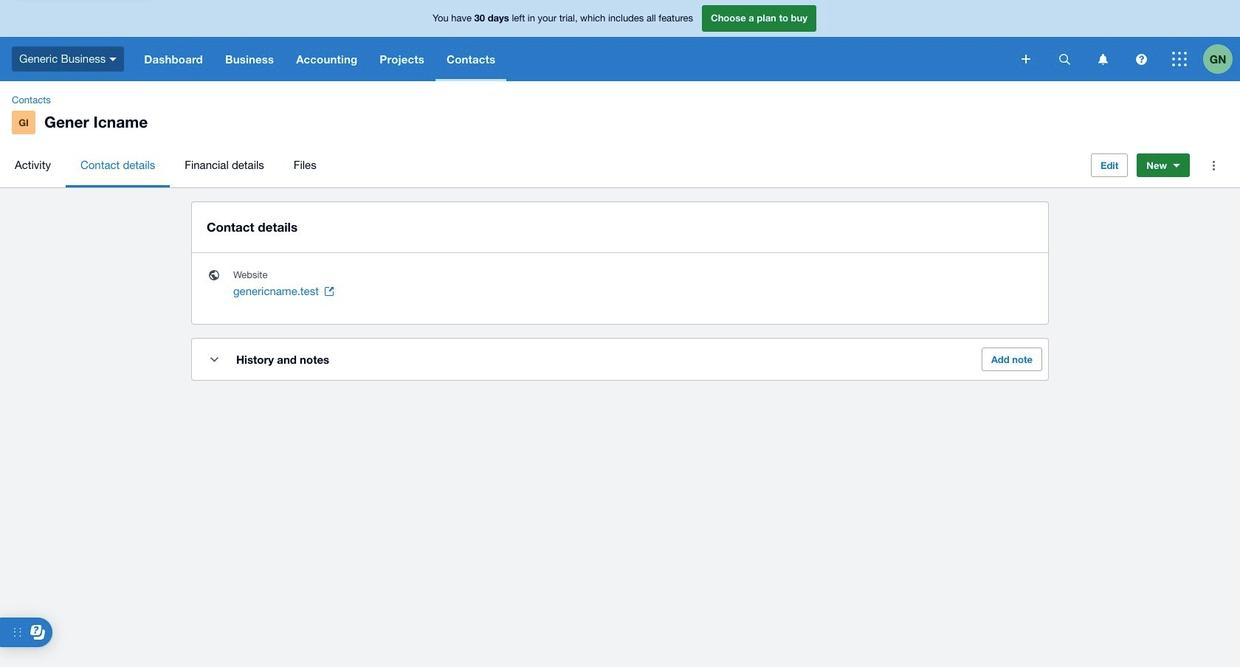 Task type: vqa. For each thing, say whether or not it's contained in the screenshot.
first — from the bottom of the page
no



Task type: locate. For each thing, give the bounding box(es) containing it.
banner
[[0, 0, 1240, 81]]

menu
[[0, 143, 1079, 188]]

actions menu image
[[1199, 151, 1228, 180]]

svg image
[[1098, 54, 1108, 65], [1022, 55, 1031, 63]]

svg image
[[1172, 52, 1187, 66], [1059, 54, 1070, 65], [1136, 54, 1147, 65], [109, 57, 117, 61]]



Task type: describe. For each thing, give the bounding box(es) containing it.
toggle image
[[210, 357, 218, 362]]

0 horizontal spatial svg image
[[1022, 55, 1031, 63]]

1 horizontal spatial svg image
[[1098, 54, 1108, 65]]



